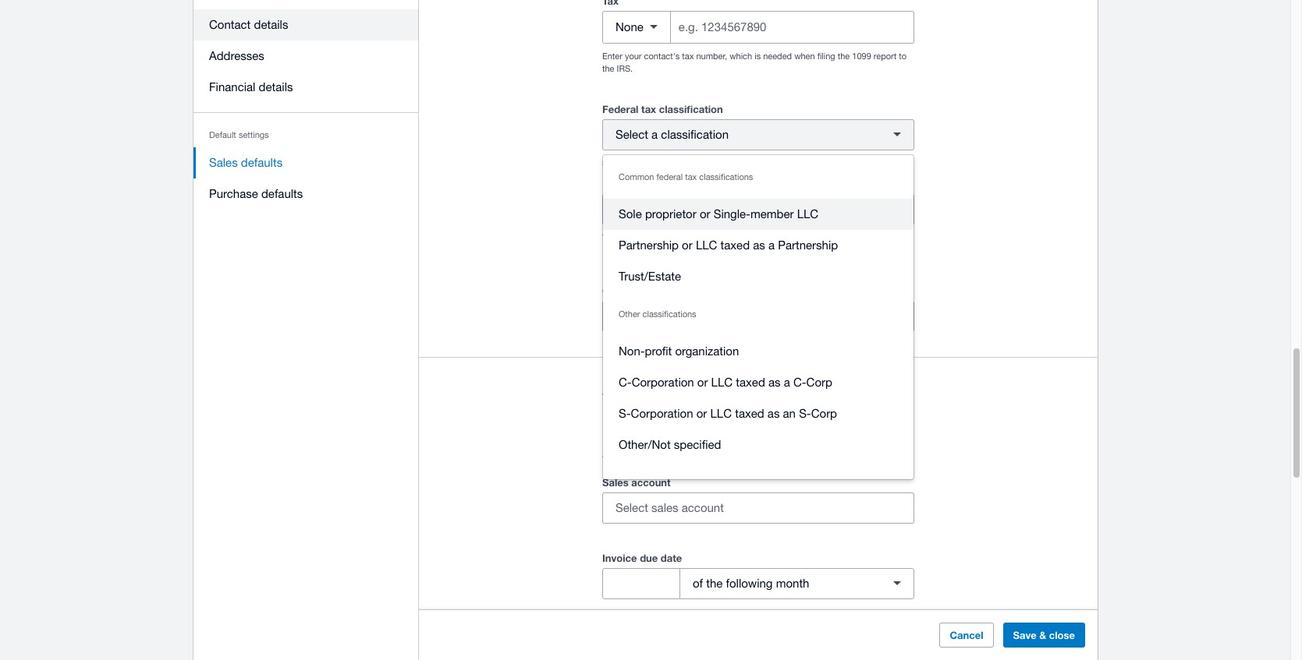 Task type: describe. For each thing, give the bounding box(es) containing it.
Tax text field
[[677, 12, 914, 42]]

llc up s-corporation or llc taxed as an s-corp
[[711, 376, 733, 389]]

trust/estate
[[619, 270, 681, 283]]

financial details link
[[194, 72, 419, 103]]

2 vertical spatial sales
[[602, 477, 629, 489]]

taxed for an
[[735, 407, 764, 420]]

default settings
[[209, 130, 269, 140]]

financial details
[[209, 80, 293, 94]]

us
[[616, 310, 632, 323]]

money
[[666, 448, 701, 461]]

organization
[[675, 345, 739, 358]]

0 vertical spatial this
[[657, 203, 675, 216]]

select a classification button
[[602, 119, 915, 150]]

sole
[[619, 207, 642, 221]]

specify the federal tax classification to match that on the w-9 form
[[602, 158, 859, 168]]

Sales account field
[[603, 494, 914, 524]]

tax inside enter your contact's tax number, which is needed when filing the 1099 report to the irs.
[[682, 51, 694, 61]]

list box containing sole proprietor or single-member llc
[[603, 155, 914, 480]]

2 c- from the left
[[794, 376, 807, 389]]

tax right the federal
[[641, 103, 656, 115]]

1 horizontal spatial classifications
[[699, 172, 753, 182]]

tax down the specify the federal tax classification to match that on the w-9 form
[[685, 172, 697, 182]]

an
[[783, 407, 796, 420]]

the inside popup button
[[706, 578, 723, 591]]

group inside to see this contact on your 1099 nec and misc report, you'll need to select the 1099 contact group in your report rules. learn how to mark 1099 contacts
[[655, 245, 677, 255]]

following
[[726, 578, 773, 591]]

on for money
[[747, 429, 760, 442]]

receive
[[625, 448, 663, 461]]

other
[[619, 310, 640, 319]]

the left w-
[[808, 158, 820, 168]]

other/not specified
[[619, 438, 721, 452]]

when
[[794, 51, 815, 61]]

currency
[[602, 285, 647, 297]]

taxed for a
[[736, 376, 765, 389]]

0 vertical spatial federal
[[648, 158, 674, 168]]

c-corporation or llc taxed as a c-corp button
[[603, 367, 914, 398]]

2 vertical spatial defaults
[[640, 384, 691, 400]]

irs.
[[617, 64, 633, 73]]

partnership or llc taxed as a partnership button
[[603, 230, 914, 261]]

to left match
[[743, 158, 750, 168]]

contact
[[209, 18, 251, 31]]

save & close
[[1013, 630, 1075, 642]]

other classifications
[[619, 310, 697, 319]]

which
[[730, 51, 752, 61]]

enter
[[602, 51, 623, 61]]

of the following month button
[[680, 569, 915, 600]]

nec
[[730, 233, 747, 242]]

1 c- from the left
[[619, 376, 632, 389]]

federal
[[602, 103, 639, 115]]

save
[[1013, 630, 1037, 642]]

as for an
[[768, 407, 780, 420]]

1 partnership from the left
[[619, 239, 679, 252]]

defaults can be overridden on individual invoices, quotes, and receive money
[[602, 429, 904, 461]]

sales inside sales defaults link
[[209, 156, 238, 169]]

s-corporation or llc taxed as an s-corp button
[[603, 398, 914, 430]]

0 vertical spatial taxed
[[721, 239, 750, 252]]

0 vertical spatial as
[[753, 239, 765, 252]]

cancel
[[950, 630, 984, 642]]

details for contact details
[[254, 18, 288, 31]]

1099 down need
[[833, 246, 852, 255]]

needed
[[763, 51, 792, 61]]

contact details
[[209, 18, 288, 31]]

or for s-
[[697, 407, 707, 420]]

enter your contact's tax number, which is needed when filing the 1099 report to the irs.
[[602, 51, 907, 73]]

in
[[681, 246, 687, 255]]

of the following month
[[693, 578, 810, 591]]

sales defaults inside menu
[[209, 156, 283, 169]]

none button
[[603, 11, 671, 43]]

number,
[[696, 51, 727, 61]]

or for c-
[[697, 376, 708, 389]]

overridden
[[687, 429, 743, 442]]

to inside enter your contact's tax number, which is needed when filing the 1099 report to the irs.
[[899, 51, 907, 61]]

to up contacts
[[862, 233, 870, 242]]

contact down "proprietor"
[[646, 233, 675, 242]]

close
[[1049, 630, 1075, 642]]

0 horizontal spatial classifications
[[643, 310, 697, 319]]

select
[[872, 233, 895, 242]]

other/not specified button
[[603, 430, 914, 461]]

your inside enter your contact's tax number, which is needed when filing the 1099 report to the irs.
[[625, 51, 642, 61]]

invoice
[[602, 552, 637, 565]]

us dollar (default)
[[616, 310, 710, 323]]

llc up report,
[[797, 207, 819, 221]]

w-
[[823, 158, 834, 168]]

1 vertical spatial your
[[689, 233, 706, 242]]

due
[[640, 552, 658, 565]]

tax up common federal tax classifications
[[676, 158, 688, 168]]

the right filing
[[838, 51, 850, 61]]

sole proprietor or single-member llc
[[619, 207, 819, 221]]

month
[[776, 578, 810, 591]]

add
[[632, 203, 654, 216]]

the up common
[[633, 158, 646, 168]]

sole proprietor or single-member llc button
[[603, 199, 914, 230]]

is
[[755, 51, 761, 61]]

default
[[209, 130, 236, 140]]

1 s- from the left
[[619, 407, 631, 420]]

or for sole
[[700, 207, 710, 221]]

defaults for sales defaults link
[[241, 156, 283, 169]]

classification for select a classification
[[661, 128, 729, 141]]

corporation for c-
[[632, 376, 694, 389]]

non-profit organization
[[619, 345, 739, 358]]

this inside to see this contact on your 1099 nec and misc report, you'll need to select the 1099 contact group in your report rules. learn how to mark 1099 contacts
[[630, 233, 643, 242]]

common
[[619, 172, 654, 182]]

of
[[693, 578, 703, 591]]

non-profit organization button
[[603, 336, 914, 367]]

partnership or llc taxed as a partnership
[[619, 239, 838, 252]]

see
[[614, 233, 627, 242]]

1 vertical spatial a
[[769, 239, 775, 252]]

2 vertical spatial classification
[[691, 158, 740, 168]]

(default)
[[669, 310, 710, 323]]

profit
[[645, 345, 672, 358]]

single-
[[714, 207, 751, 221]]

group containing sole proprietor or single-member llc
[[603, 155, 914, 480]]

account
[[632, 477, 671, 489]]

specified
[[674, 438, 721, 452]]

addresses
[[209, 49, 264, 62]]



Task type: locate. For each thing, give the bounding box(es) containing it.
0 vertical spatial defaults
[[241, 156, 283, 169]]

your down sole proprietor or single-member llc
[[689, 233, 706, 242]]

defaults down sales defaults link
[[261, 187, 303, 201]]

on
[[796, 158, 806, 168], [677, 233, 687, 242], [747, 429, 760, 442]]

federal inside 'list box'
[[657, 172, 683, 182]]

or inside "button"
[[697, 407, 707, 420]]

contact up report,
[[784, 203, 824, 216]]

be
[[671, 429, 684, 442]]

1 vertical spatial sales defaults
[[602, 384, 691, 400]]

1099 down to
[[602, 245, 622, 255]]

corp inside "button"
[[811, 407, 837, 420]]

your up irs.
[[625, 51, 642, 61]]

0 horizontal spatial group
[[655, 245, 677, 255]]

and inside to see this contact on your 1099 nec and misc report, you'll need to select the 1099 contact group in your report rules. learn how to mark 1099 contacts
[[750, 233, 764, 242]]

0 vertical spatial sales
[[209, 156, 238, 169]]

or left single-
[[700, 207, 710, 221]]

sales defaults down the profit
[[602, 384, 691, 400]]

defaults inside purchase defaults link
[[261, 187, 303, 201]]

1 vertical spatial classification
[[661, 128, 729, 141]]

to see this contact on your 1099 nec and misc report, you'll need to select the 1099 contact group in your report rules. learn how to mark 1099 contacts
[[602, 233, 909, 255]]

corp inside button
[[807, 376, 833, 389]]

defaults
[[602, 429, 645, 442]]

details right contact at the left top of page
[[254, 18, 288, 31]]

none
[[616, 20, 644, 34]]

partnership
[[619, 239, 679, 252], [778, 239, 838, 252]]

llc
[[797, 207, 819, 221], [696, 239, 717, 252], [711, 376, 733, 389], [710, 407, 732, 420]]

1 horizontal spatial on
[[747, 429, 760, 442]]

a left "how"
[[769, 239, 775, 252]]

this right add
[[657, 203, 675, 216]]

classification up common federal tax classifications
[[691, 158, 740, 168]]

your right in at the top right of the page
[[690, 246, 707, 255]]

a inside popup button
[[652, 128, 658, 141]]

sales left account
[[602, 477, 629, 489]]

on for report,
[[677, 233, 687, 242]]

corporation for s-
[[631, 407, 693, 420]]

and up learn at the right top of the page
[[750, 233, 764, 242]]

2 s- from the left
[[799, 407, 811, 420]]

select
[[616, 128, 648, 141]]

classification up "select a classification" on the top
[[659, 103, 723, 115]]

sales defaults down default settings
[[209, 156, 283, 169]]

1 vertical spatial group
[[655, 245, 677, 255]]

report down nec
[[709, 246, 732, 255]]

mark
[[811, 246, 830, 255]]

on inside defaults can be overridden on individual invoices, quotes, and receive money
[[747, 429, 760, 442]]

0 vertical spatial corporation
[[632, 376, 694, 389]]

none number field inside invoice due date group
[[603, 570, 680, 599]]

c-corporation or llc taxed as a c-corp
[[619, 376, 833, 389]]

as left an
[[768, 407, 780, 420]]

1 vertical spatial and
[[602, 448, 622, 461]]

your
[[625, 51, 642, 61], [689, 233, 706, 242], [690, 246, 707, 255]]

1 vertical spatial on
[[677, 233, 687, 242]]

0 horizontal spatial s-
[[619, 407, 631, 420]]

0 vertical spatial classifications
[[699, 172, 753, 182]]

to up nec
[[721, 203, 732, 216]]

date
[[661, 552, 682, 565]]

defaults down the profit
[[640, 384, 691, 400]]

1 vertical spatial sales
[[602, 384, 637, 400]]

as down non-profit organization button
[[769, 376, 781, 389]]

contacts
[[854, 246, 887, 255]]

sales down non-
[[602, 384, 637, 400]]

invoice due date
[[602, 552, 682, 565]]

1 vertical spatial defaults
[[261, 187, 303, 201]]

to down report,
[[801, 246, 809, 255]]

report right filing
[[874, 51, 897, 61]]

proprietor
[[645, 207, 697, 221]]

s-corporation or llc taxed as an s-corp
[[619, 407, 837, 420]]

report inside to see this contact on your 1099 nec and misc report, you'll need to select the 1099 contact group in your report rules. learn how to mark 1099 contacts
[[709, 246, 732, 255]]

this right see
[[630, 233, 643, 242]]

s- up defaults
[[619, 407, 631, 420]]

on inside to see this contact on your 1099 nec and misc report, you'll need to select the 1099 contact group in your report rules. learn how to mark 1099 contacts
[[677, 233, 687, 242]]

0 vertical spatial and
[[750, 233, 764, 242]]

classification
[[659, 103, 723, 115], [661, 128, 729, 141], [691, 158, 740, 168]]

this
[[657, 203, 675, 216], [630, 233, 643, 242]]

defaults inside sales defaults link
[[241, 156, 283, 169]]

corp for s-
[[811, 407, 837, 420]]

1 vertical spatial classifications
[[643, 310, 697, 319]]

the down enter
[[602, 64, 615, 73]]

0 vertical spatial your
[[625, 51, 642, 61]]

0 vertical spatial sales defaults
[[209, 156, 283, 169]]

2 vertical spatial on
[[747, 429, 760, 442]]

c- up an
[[794, 376, 807, 389]]

a up an
[[784, 376, 790, 389]]

sales defaults
[[209, 156, 283, 169], [602, 384, 691, 400]]

and down defaults
[[602, 448, 622, 461]]

and
[[750, 233, 764, 242], [602, 448, 622, 461]]

addresses link
[[194, 41, 419, 72]]

classifications up non-profit organization
[[643, 310, 697, 319]]

federal up common
[[648, 158, 674, 168]]

contact's
[[644, 51, 680, 61]]

2 vertical spatial as
[[768, 407, 780, 420]]

1099 right filing
[[852, 51, 871, 61]]

on down s-corporation or llc taxed as an s-corp
[[747, 429, 760, 442]]

sales account
[[602, 477, 671, 489]]

the right "select"
[[897, 233, 909, 242]]

classifications down the specify the federal tax classification to match that on the w-9 form
[[699, 172, 753, 182]]

or down "organization"
[[697, 376, 708, 389]]

classifications
[[699, 172, 753, 182], [643, 310, 697, 319]]

corporation inside button
[[632, 376, 694, 389]]

1 horizontal spatial this
[[657, 203, 675, 216]]

llc inside "button"
[[710, 407, 732, 420]]

classification for federal tax classification
[[659, 103, 723, 115]]

and for misc
[[750, 233, 764, 242]]

and inside defaults can be overridden on individual invoices, quotes, and receive money
[[602, 448, 622, 461]]

menu
[[194, 0, 419, 219]]

2 partnership from the left
[[778, 239, 838, 252]]

c- down non-
[[619, 376, 632, 389]]

the up nec
[[735, 203, 752, 216]]

1 vertical spatial federal
[[657, 172, 683, 182]]

as for a
[[769, 376, 781, 389]]

or up overridden
[[697, 407, 707, 420]]

list box
[[603, 155, 914, 480]]

2 vertical spatial a
[[784, 376, 790, 389]]

to
[[602, 233, 611, 242]]

c-
[[619, 376, 632, 389], [794, 376, 807, 389]]

0 horizontal spatial partnership
[[619, 239, 679, 252]]

1 vertical spatial details
[[259, 80, 293, 94]]

common federal tax classifications
[[619, 172, 753, 182]]

add this contact to the 1099 contact group
[[632, 203, 857, 216]]

report inside enter your contact's tax number, which is needed when filing the 1099 report to the irs.
[[874, 51, 897, 61]]

report,
[[791, 233, 816, 242]]

or down "proprietor"
[[682, 239, 693, 252]]

a right the select
[[652, 128, 658, 141]]

individual
[[763, 429, 813, 442]]

1 vertical spatial corp
[[811, 407, 837, 420]]

2 horizontal spatial on
[[796, 158, 806, 168]]

0 vertical spatial on
[[796, 158, 806, 168]]

match
[[753, 158, 777, 168]]

1 vertical spatial corporation
[[631, 407, 693, 420]]

misc
[[767, 233, 788, 242]]

1 horizontal spatial sales defaults
[[602, 384, 691, 400]]

details down addresses link
[[259, 80, 293, 94]]

1099 inside enter your contact's tax number, which is needed when filing the 1099 report to the irs.
[[852, 51, 871, 61]]

the
[[838, 51, 850, 61], [602, 64, 615, 73], [633, 158, 646, 168], [808, 158, 820, 168], [735, 203, 752, 216], [897, 233, 909, 242], [706, 578, 723, 591]]

0 horizontal spatial this
[[630, 233, 643, 242]]

trust/estate button
[[603, 261, 914, 292]]

0 vertical spatial details
[[254, 18, 288, 31]]

tax
[[682, 51, 694, 61], [641, 103, 656, 115], [676, 158, 688, 168], [685, 172, 697, 182]]

0 vertical spatial corp
[[807, 376, 833, 389]]

learn how to mark 1099 contacts link
[[758, 244, 903, 256]]

1 horizontal spatial group
[[827, 203, 857, 216]]

settings
[[239, 130, 269, 140]]

group left in at the top right of the page
[[655, 245, 677, 255]]

1 vertical spatial this
[[630, 233, 643, 242]]

invoices,
[[816, 429, 862, 442]]

contact details link
[[194, 9, 419, 41]]

1 horizontal spatial partnership
[[778, 239, 838, 252]]

non-
[[619, 345, 645, 358]]

0 horizontal spatial a
[[652, 128, 658, 141]]

1099 left nec
[[708, 233, 727, 242]]

purchase defaults link
[[194, 179, 419, 210]]

1 vertical spatial as
[[769, 376, 781, 389]]

that
[[779, 158, 794, 168]]

taxed
[[721, 239, 750, 252], [736, 376, 765, 389], [735, 407, 764, 420]]

tax left number,
[[682, 51, 694, 61]]

llc up overridden
[[710, 407, 732, 420]]

details for financial details
[[259, 80, 293, 94]]

federal tax classification
[[602, 103, 723, 115]]

contact down see
[[624, 245, 653, 255]]

to right filing
[[899, 51, 907, 61]]

corporation up can
[[631, 407, 693, 420]]

as inside "button"
[[768, 407, 780, 420]]

and for receive
[[602, 448, 622, 461]]

group up need
[[827, 203, 857, 216]]

need
[[841, 233, 860, 242]]

taxed inside "button"
[[735, 407, 764, 420]]

purchase defaults
[[209, 187, 303, 201]]

you'll
[[818, 233, 838, 242]]

group
[[603, 155, 914, 480]]

0 horizontal spatial report
[[709, 246, 732, 255]]

1 horizontal spatial a
[[769, 239, 775, 252]]

federal right common
[[657, 172, 683, 182]]

1 horizontal spatial report
[[874, 51, 897, 61]]

the right of at the bottom right
[[706, 578, 723, 591]]

filing
[[818, 51, 835, 61]]

0 horizontal spatial and
[[602, 448, 622, 461]]

0 horizontal spatial sales defaults
[[209, 156, 283, 169]]

sales
[[209, 156, 238, 169], [602, 384, 637, 400], [602, 477, 629, 489]]

1 vertical spatial taxed
[[736, 376, 765, 389]]

contact down common federal tax classifications
[[679, 203, 718, 216]]

1099 up the misc
[[755, 203, 781, 216]]

2 vertical spatial your
[[690, 246, 707, 255]]

1 horizontal spatial c-
[[794, 376, 807, 389]]

defaults for purchase defaults link at left
[[261, 187, 303, 201]]

financial
[[209, 80, 256, 94]]

as left the misc
[[753, 239, 765, 252]]

invoice due date group
[[602, 569, 915, 600]]

1 vertical spatial report
[[709, 246, 732, 255]]

defaults down settings
[[241, 156, 283, 169]]

form
[[841, 158, 859, 168]]

corporation down the profit
[[632, 376, 694, 389]]

1 horizontal spatial s-
[[799, 407, 811, 420]]

member
[[751, 207, 794, 221]]

other/not
[[619, 438, 671, 452]]

llc right in at the top right of the page
[[696, 239, 717, 252]]

s- right an
[[799, 407, 811, 420]]

corp for c-
[[807, 376, 833, 389]]

the inside to see this contact on your 1099 nec and misc report, you'll need to select the 1099 contact group in your report rules. learn how to mark 1099 contacts
[[897, 233, 909, 242]]

group
[[827, 203, 857, 216], [655, 245, 677, 255]]

0 vertical spatial a
[[652, 128, 658, 141]]

on right that
[[796, 158, 806, 168]]

0 vertical spatial group
[[827, 203, 857, 216]]

cancel button
[[940, 623, 994, 648]]

0 horizontal spatial on
[[677, 233, 687, 242]]

classification inside popup button
[[661, 128, 729, 141]]

contact
[[679, 203, 718, 216], [784, 203, 824, 216], [646, 233, 675, 242], [624, 245, 653, 255]]

menu containing contact details
[[194, 0, 419, 219]]

0 vertical spatial report
[[874, 51, 897, 61]]

0 vertical spatial classification
[[659, 103, 723, 115]]

classification down the federal tax classification
[[661, 128, 729, 141]]

1 horizontal spatial and
[[750, 233, 764, 242]]

rules.
[[734, 246, 755, 255]]

dollar
[[635, 310, 665, 323]]

corporation inside "button"
[[631, 407, 693, 420]]

sales defaults link
[[194, 147, 419, 179]]

sales down the default
[[209, 156, 238, 169]]

None number field
[[603, 570, 680, 599]]

quotes,
[[865, 429, 904, 442]]

2 vertical spatial taxed
[[735, 407, 764, 420]]

details
[[254, 18, 288, 31], [259, 80, 293, 94]]

on up in at the top right of the page
[[677, 233, 687, 242]]

2 horizontal spatial a
[[784, 376, 790, 389]]

0 horizontal spatial c-
[[619, 376, 632, 389]]

federal
[[648, 158, 674, 168], [657, 172, 683, 182]]

select a classification
[[616, 128, 729, 141]]

details inside 'link'
[[259, 80, 293, 94]]



Task type: vqa. For each thing, say whether or not it's contained in the screenshot.
number field
yes



